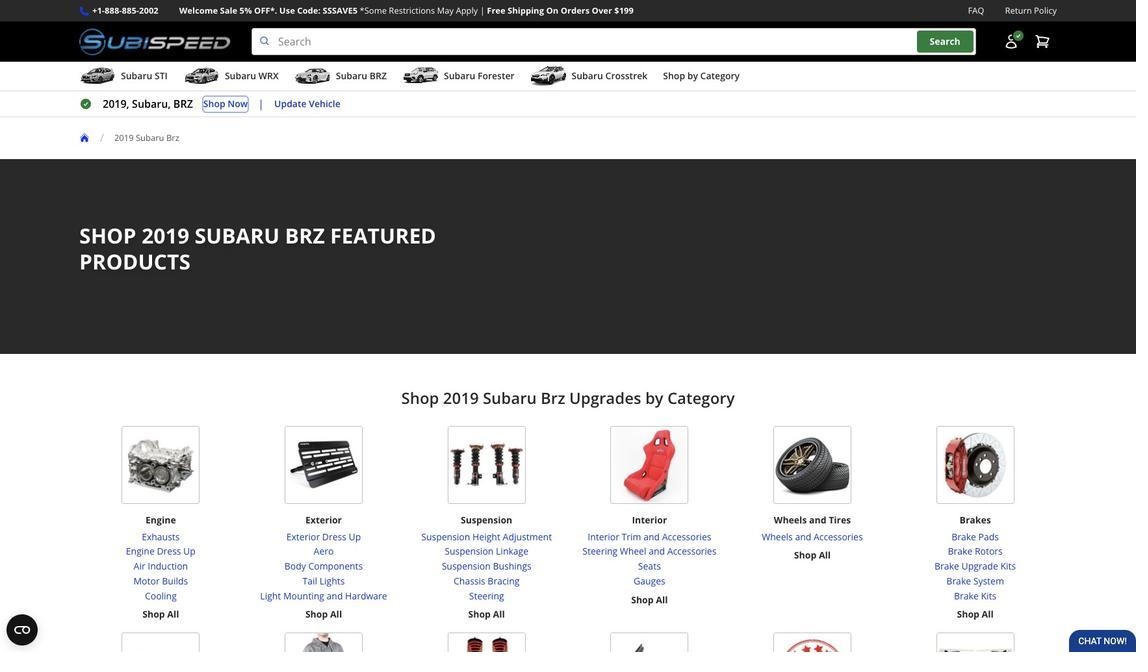 Task type: locate. For each thing, give the bounding box(es) containing it.
brake pads link
[[935, 530, 1017, 545]]

subaru crosstrek button
[[530, 64, 648, 90]]

shop all link down brake kits link
[[958, 608, 994, 623]]

bracing
[[488, 575, 520, 588]]

0 horizontal spatial |
[[258, 97, 264, 111]]

kits
[[1001, 561, 1017, 573], [982, 590, 997, 603]]

restrictions
[[389, 5, 435, 16]]

exhausts
[[142, 531, 180, 543]]

kits down system
[[982, 590, 997, 603]]

shop all link down the light mounting and hardware link
[[306, 608, 342, 623]]

hardware
[[345, 590, 387, 603]]

canards image image
[[611, 634, 689, 653]]

by
[[688, 70, 698, 82], [646, 388, 664, 409]]

return policy link
[[1006, 4, 1057, 18]]

0 vertical spatial interior
[[632, 515, 667, 527]]

2 vertical spatial brz
[[285, 222, 325, 250]]

vehicle
[[309, 97, 341, 110]]

1 horizontal spatial kits
[[1001, 561, 1017, 573]]

0 vertical spatial kits
[[1001, 561, 1017, 573]]

0 vertical spatial by
[[688, 70, 698, 82]]

2019, subaru, brz
[[103, 97, 193, 111]]

lights
[[320, 575, 345, 588]]

open widget image
[[7, 615, 38, 646]]

0 horizontal spatial 2019
[[114, 132, 134, 143]]

1 horizontal spatial brz
[[285, 222, 325, 250]]

0 vertical spatial up
[[349, 531, 361, 543]]

exterior image image
[[285, 427, 363, 505]]

upgrades
[[570, 388, 642, 409]]

may
[[437, 5, 454, 16]]

2 horizontal spatial 2019
[[443, 388, 479, 409]]

shop inside shop now "link"
[[203, 97, 225, 110]]

0 vertical spatial category
[[701, 70, 740, 82]]

wheels
[[774, 515, 807, 527], [762, 531, 793, 543]]

engine image image
[[122, 427, 200, 505]]

exhausts link
[[126, 530, 196, 545]]

interior trim and accessories link
[[583, 530, 717, 545]]

accessories down interior trim and accessories link
[[668, 546, 717, 558]]

brake system link
[[935, 575, 1017, 590]]

1 vertical spatial kits
[[982, 590, 997, 603]]

brakes image image
[[937, 427, 1015, 505]]

featured
[[330, 222, 436, 250]]

brz
[[166, 132, 179, 143], [541, 388, 566, 409]]

dress inside engine exhausts engine dress up air induction motor builds cooling shop all
[[157, 546, 181, 558]]

light
[[260, 590, 281, 603]]

1 horizontal spatial 2019
[[142, 222, 189, 250]]

return
[[1006, 5, 1033, 16]]

and
[[810, 515, 827, 527], [644, 531, 660, 543], [796, 531, 812, 543], [649, 546, 665, 558], [327, 590, 343, 603]]

air induction link
[[126, 560, 196, 575]]

interior left trim
[[588, 531, 620, 543]]

engine dress up link
[[126, 545, 196, 560]]

dress up aero
[[322, 531, 347, 543]]

brakes
[[960, 515, 992, 527]]

0 vertical spatial exterior
[[306, 515, 342, 527]]

0 vertical spatial |
[[480, 5, 485, 16]]

0 horizontal spatial steering
[[469, 590, 504, 603]]

up up induction
[[183, 546, 196, 558]]

0 vertical spatial dress
[[322, 531, 347, 543]]

subispeed logo image
[[79, 28, 231, 55]]

subaru sti
[[121, 70, 168, 82]]

induction
[[148, 561, 188, 573]]

|
[[480, 5, 485, 16], [258, 97, 264, 111]]

engine up air
[[126, 546, 155, 558]]

brz left upgrades
[[541, 388, 566, 409]]

upgrade
[[962, 561, 999, 573]]

1 vertical spatial |
[[258, 97, 264, 111]]

steering inside interior interior trim and accessories steering wheel and accessories seats gauges shop all
[[583, 546, 618, 558]]

a subaru forester thumbnail image image
[[403, 66, 439, 86]]

1 horizontal spatial up
[[349, 531, 361, 543]]

1 horizontal spatial steering
[[583, 546, 618, 558]]

struts and shocks image image
[[448, 634, 526, 653]]

shop all link down cooling link
[[143, 608, 179, 623]]

2019
[[114, 132, 134, 143], [142, 222, 189, 250], [443, 388, 479, 409]]

components
[[309, 561, 363, 573]]

0 horizontal spatial brz
[[166, 132, 179, 143]]

engine exhausts engine dress up air induction motor builds cooling shop all
[[126, 515, 196, 621]]

a subaru sti thumbnail image image
[[79, 66, 116, 86]]

888-
[[105, 5, 122, 16]]

a subaru crosstrek thumbnail image image
[[530, 66, 567, 86]]

0 horizontal spatial by
[[646, 388, 664, 409]]

brake down "brake pads" link
[[949, 546, 973, 558]]

search input field
[[252, 28, 977, 55]]

sti
[[155, 70, 168, 82]]

exterior up aero
[[287, 531, 320, 543]]

subaru wrx
[[225, 70, 279, 82]]

0 horizontal spatial dress
[[157, 546, 181, 558]]

brake
[[952, 531, 977, 543], [949, 546, 973, 558], [935, 561, 960, 573], [947, 575, 972, 588], [955, 590, 979, 603]]

shop
[[664, 70, 686, 82], [203, 97, 225, 110], [402, 388, 439, 409], [795, 550, 817, 562], [632, 594, 654, 607], [143, 609, 165, 621], [306, 609, 328, 621], [469, 609, 491, 621], [958, 609, 980, 621]]

pads
[[979, 531, 1000, 543]]

and inside exterior exterior dress up aero body components tail lights light mounting and hardware shop all
[[327, 590, 343, 603]]

1 horizontal spatial by
[[688, 70, 698, 82]]

suspension image image
[[448, 427, 526, 505]]

shop all link down gauges link
[[632, 594, 668, 608]]

a subaru brz thumbnail image image
[[294, 66, 331, 86]]

policy
[[1035, 5, 1057, 16]]

subaru
[[121, 70, 152, 82], [225, 70, 256, 82], [336, 70, 368, 82], [444, 70, 476, 82], [572, 70, 603, 82], [136, 132, 164, 143], [483, 388, 537, 409]]

subaru for subaru crosstrek
[[572, 70, 603, 82]]

accessories down tires
[[814, 531, 863, 543]]

2019 inside shop 2019 subaru brz featured products
[[142, 222, 189, 250]]

all down gauges link
[[656, 594, 668, 607]]

0 vertical spatial brz
[[370, 70, 387, 82]]

all down the "wheels and accessories" link
[[819, 550, 831, 562]]

0 horizontal spatial interior
[[588, 531, 620, 543]]

1 vertical spatial exterior
[[287, 531, 320, 543]]

shop all link for tail
[[306, 608, 342, 623]]

apply
[[456, 5, 478, 16]]

dress up induction
[[157, 546, 181, 558]]

0 horizontal spatial brz
[[174, 97, 193, 111]]

1 vertical spatial up
[[183, 546, 196, 558]]

code:
[[297, 5, 321, 16]]

shop all link down the "wheels and accessories" link
[[795, 549, 831, 564]]

all down cooling link
[[167, 609, 179, 621]]

1 vertical spatial steering
[[469, 590, 504, 603]]

2 horizontal spatial brz
[[370, 70, 387, 82]]

sale
[[220, 5, 238, 16]]

air
[[134, 561, 145, 573]]

up up aero link
[[349, 531, 361, 543]]

2019 for shop
[[142, 222, 189, 250]]

free
[[487, 5, 506, 16]]

0 horizontal spatial up
[[183, 546, 196, 558]]

body components link
[[260, 560, 387, 575]]

1 horizontal spatial dress
[[322, 531, 347, 543]]

0 vertical spatial engine
[[146, 515, 176, 527]]

engine up exhausts
[[146, 515, 176, 527]]

2 vertical spatial 2019
[[443, 388, 479, 409]]

shop now
[[203, 97, 248, 110]]

all down steering link
[[493, 609, 505, 621]]

1 vertical spatial dress
[[157, 546, 181, 558]]

engine
[[146, 515, 176, 527], [126, 546, 155, 558]]

products
[[79, 248, 191, 276]]

1 vertical spatial by
[[646, 388, 664, 409]]

exterior
[[306, 515, 342, 527], [287, 531, 320, 543]]

off*.
[[254, 5, 277, 16]]

all down the light mounting and hardware link
[[330, 609, 342, 621]]

all down brake kits link
[[982, 609, 994, 621]]

1 vertical spatial 2019
[[142, 222, 189, 250]]

steering left wheel
[[583, 546, 618, 558]]

$199
[[615, 5, 634, 16]]

all inside suspension suspension height adjustment suspension linkage suspension bushings chassis bracing steering shop all
[[493, 609, 505, 621]]

orders
[[561, 5, 590, 16]]

dress
[[322, 531, 347, 543], [157, 546, 181, 558]]

kits up system
[[1001, 561, 1017, 573]]

0 vertical spatial brz
[[166, 132, 179, 143]]

all
[[819, 550, 831, 562], [656, 594, 668, 607], [167, 609, 179, 621], [330, 609, 342, 621], [493, 609, 505, 621], [982, 609, 994, 621]]

suspension
[[461, 515, 513, 527], [422, 531, 470, 543], [445, 546, 494, 558], [442, 561, 491, 573]]

seats link
[[583, 560, 717, 575]]

brake upgrade kits link
[[935, 560, 1017, 575]]

dress inside exterior exterior dress up aero body components tail lights light mounting and hardware shop all
[[322, 531, 347, 543]]

subaru for subaru sti
[[121, 70, 152, 82]]

a subaru wrx thumbnail image image
[[183, 66, 220, 86]]

drivetrain image image
[[122, 634, 200, 653]]

interior image image
[[611, 427, 689, 505]]

suspension linkage link
[[422, 545, 552, 560]]

1 vertical spatial brz
[[541, 388, 566, 409]]

steering down chassis bracing link
[[469, 590, 504, 603]]

shop all link
[[795, 549, 831, 564], [632, 594, 668, 608], [143, 608, 179, 623], [306, 608, 342, 623], [469, 608, 505, 623], [958, 608, 994, 623]]

category
[[701, 70, 740, 82], [668, 388, 735, 409]]

| left free at the left top of page
[[480, 5, 485, 16]]

steering link
[[422, 590, 552, 604]]

1 vertical spatial engine
[[126, 546, 155, 558]]

shop inside engine exhausts engine dress up air induction motor builds cooling shop all
[[143, 609, 165, 621]]

| right now
[[258, 97, 264, 111]]

subaru wrx button
[[183, 64, 279, 90]]

interior up interior trim and accessories link
[[632, 515, 667, 527]]

accessories
[[663, 531, 712, 543], [814, 531, 863, 543], [668, 546, 717, 558]]

on
[[547, 5, 559, 16]]

0 horizontal spatial kits
[[982, 590, 997, 603]]

shipping
[[508, 5, 544, 16]]

exterior up exterior dress up link
[[306, 515, 342, 527]]

shop inside interior interior trim and accessories steering wheel and accessories seats gauges shop all
[[632, 594, 654, 607]]

0 vertical spatial 2019
[[114, 132, 134, 143]]

2019,
[[103, 97, 129, 111]]

0 vertical spatial steering
[[583, 546, 618, 558]]

all inside engine exhausts engine dress up air induction motor builds cooling shop all
[[167, 609, 179, 621]]

brz down subaru,
[[166, 132, 179, 143]]

shop all link down steering link
[[469, 608, 505, 623]]

suspension up the chassis on the left bottom
[[442, 561, 491, 573]]

up inside engine exhausts engine dress up air induction motor builds cooling shop all
[[183, 546, 196, 558]]

/
[[100, 131, 104, 145]]



Task type: describe. For each thing, give the bounding box(es) containing it.
subaru for subaru wrx
[[225, 70, 256, 82]]

suspension bushings link
[[422, 560, 552, 575]]

subaru
[[195, 222, 280, 250]]

1 horizontal spatial interior
[[632, 515, 667, 527]]

shop 2019 subaru brz upgrades by category
[[402, 388, 735, 409]]

seats
[[639, 561, 661, 573]]

welcome sale 5% off*. use code: sssave5 *some restrictions may apply | free shipping on orders over $199
[[179, 5, 634, 16]]

wrx
[[259, 70, 279, 82]]

subaru forester
[[444, 70, 515, 82]]

brake down brake system link
[[955, 590, 979, 603]]

crosstrek
[[606, 70, 648, 82]]

gauges link
[[583, 575, 717, 590]]

update vehicle button
[[274, 97, 341, 112]]

brake down brake rotors link on the bottom right of page
[[935, 561, 960, 573]]

body
[[285, 561, 306, 573]]

rotors
[[975, 546, 1003, 558]]

2019 subaru brz link
[[114, 132, 190, 143]]

gauges
[[634, 575, 666, 588]]

brake up brake rotors link on the bottom right of page
[[952, 531, 977, 543]]

brake down brake upgrade kits link
[[947, 575, 972, 588]]

accessories up the steering wheel and accessories link
[[663, 531, 712, 543]]

shop by category
[[664, 70, 740, 82]]

+1-888-885-2002
[[92, 5, 159, 16]]

light mounting and hardware link
[[260, 590, 387, 604]]

subaru brz button
[[294, 64, 387, 90]]

shop inside exterior exterior dress up aero body components tail lights light mounting and hardware shop all
[[306, 609, 328, 621]]

suspension height adjustment link
[[422, 530, 552, 545]]

aero
[[314, 546, 334, 558]]

trim
[[622, 531, 642, 543]]

aero link
[[260, 545, 387, 560]]

subaru sti button
[[79, 64, 168, 90]]

complete led lighting kits image image
[[937, 634, 1015, 653]]

motor
[[134, 575, 160, 588]]

exterior exterior dress up aero body components tail lights light mounting and hardware shop all
[[260, 515, 387, 621]]

search button
[[917, 31, 974, 53]]

1 horizontal spatial |
[[480, 5, 485, 16]]

shop inside wheels and tires wheels and accessories shop all
[[795, 550, 817, 562]]

faq
[[969, 5, 985, 16]]

over
[[592, 5, 613, 16]]

subaru for subaru forester
[[444, 70, 476, 82]]

all inside brakes brake pads brake rotors brake upgrade kits brake system brake kits shop all
[[982, 609, 994, 621]]

sssave5
[[323, 5, 358, 16]]

1 vertical spatial interior
[[588, 531, 620, 543]]

category inside shop by category dropdown button
[[701, 70, 740, 82]]

1 horizontal spatial brz
[[541, 388, 566, 409]]

steering inside suspension suspension height adjustment suspension linkage suspension bushings chassis bracing steering shop all
[[469, 590, 504, 603]]

shop all link for motor
[[143, 608, 179, 623]]

+1-
[[92, 5, 105, 16]]

suspension left height
[[422, 531, 470, 543]]

height
[[473, 531, 501, 543]]

subaru crosstrek
[[572, 70, 648, 82]]

all inside interior interior trim and accessories steering wheel and accessories seats gauges shop all
[[656, 594, 668, 607]]

shop by category button
[[664, 64, 740, 90]]

tires
[[829, 515, 851, 527]]

shop inside suspension suspension height adjustment suspension linkage suspension bushings chassis bracing steering shop all
[[469, 609, 491, 621]]

shop inside brakes brake pads brake rotors brake upgrade kits brake system brake kits shop all
[[958, 609, 980, 621]]

*some
[[360, 5, 387, 16]]

button image
[[1004, 34, 1020, 50]]

search
[[930, 35, 961, 48]]

brake rotors link
[[935, 545, 1017, 560]]

shop all link for all
[[795, 549, 831, 564]]

by inside shop by category dropdown button
[[688, 70, 698, 82]]

shop all link for bushings
[[469, 608, 505, 623]]

accessories inside wheels and tires wheels and accessories shop all
[[814, 531, 863, 543]]

suspension down the suspension height adjustment 'link'
[[445, 546, 494, 558]]

home image
[[79, 133, 90, 143]]

chassis bracing link
[[422, 575, 552, 590]]

suspension up height
[[461, 515, 513, 527]]

interior interior trim and accessories steering wheel and accessories seats gauges shop all
[[583, 515, 717, 607]]

tail lights link
[[260, 575, 387, 590]]

shop all link for and
[[632, 594, 668, 608]]

+1-888-885-2002 link
[[92, 4, 159, 18]]

tail
[[303, 575, 317, 588]]

brz inside shop 2019 subaru brz featured products
[[285, 222, 325, 250]]

1 vertical spatial brz
[[174, 97, 193, 111]]

wheels and tires image image
[[774, 427, 852, 505]]

return policy
[[1006, 5, 1057, 16]]

cooling
[[145, 590, 177, 603]]

motor builds link
[[126, 575, 196, 590]]

bushings
[[493, 561, 532, 573]]

suspension suspension height adjustment suspension linkage suspension bushings chassis bracing steering shop all
[[422, 515, 552, 621]]

0 vertical spatial wheels
[[774, 515, 807, 527]]

5%
[[240, 5, 252, 16]]

shop inside shop by category dropdown button
[[664, 70, 686, 82]]

subaru for subaru brz
[[336, 70, 368, 82]]

welcome
[[179, 5, 218, 16]]

brz inside dropdown button
[[370, 70, 387, 82]]

all inside exterior exterior dress up aero body components tail lights light mounting and hardware shop all
[[330, 609, 342, 621]]

cooling link
[[126, 590, 196, 604]]

subaru brz
[[336, 70, 387, 82]]

chassis
[[454, 575, 486, 588]]

1 vertical spatial category
[[668, 388, 735, 409]]

builds
[[162, 575, 188, 588]]

2019 subaru brz
[[114, 132, 179, 143]]

steering wheel and accessories link
[[583, 545, 717, 560]]

now
[[228, 97, 248, 110]]

wheel
[[620, 546, 647, 558]]

all inside wheels and tires wheels and accessories shop all
[[819, 550, 831, 562]]

shop 2019 subaru brz featured products
[[79, 222, 436, 276]]

linkage
[[496, 546, 529, 558]]

use
[[280, 5, 295, 16]]

2019 for shop
[[443, 388, 479, 409]]

2002
[[139, 5, 159, 16]]

forester
[[478, 70, 515, 82]]

up inside exterior exterior dress up aero body components tail lights light mounting and hardware shop all
[[349, 531, 361, 543]]

1 vertical spatial wheels
[[762, 531, 793, 543]]

wheels and accessories link
[[762, 530, 863, 545]]

system
[[974, 575, 1005, 588]]

shop
[[79, 222, 136, 250]]

faq link
[[969, 4, 985, 18]]

shop all link for kits
[[958, 608, 994, 623]]

update vehicle
[[274, 97, 341, 110]]



Task type: vqa. For each thing, say whether or not it's contained in the screenshot.


